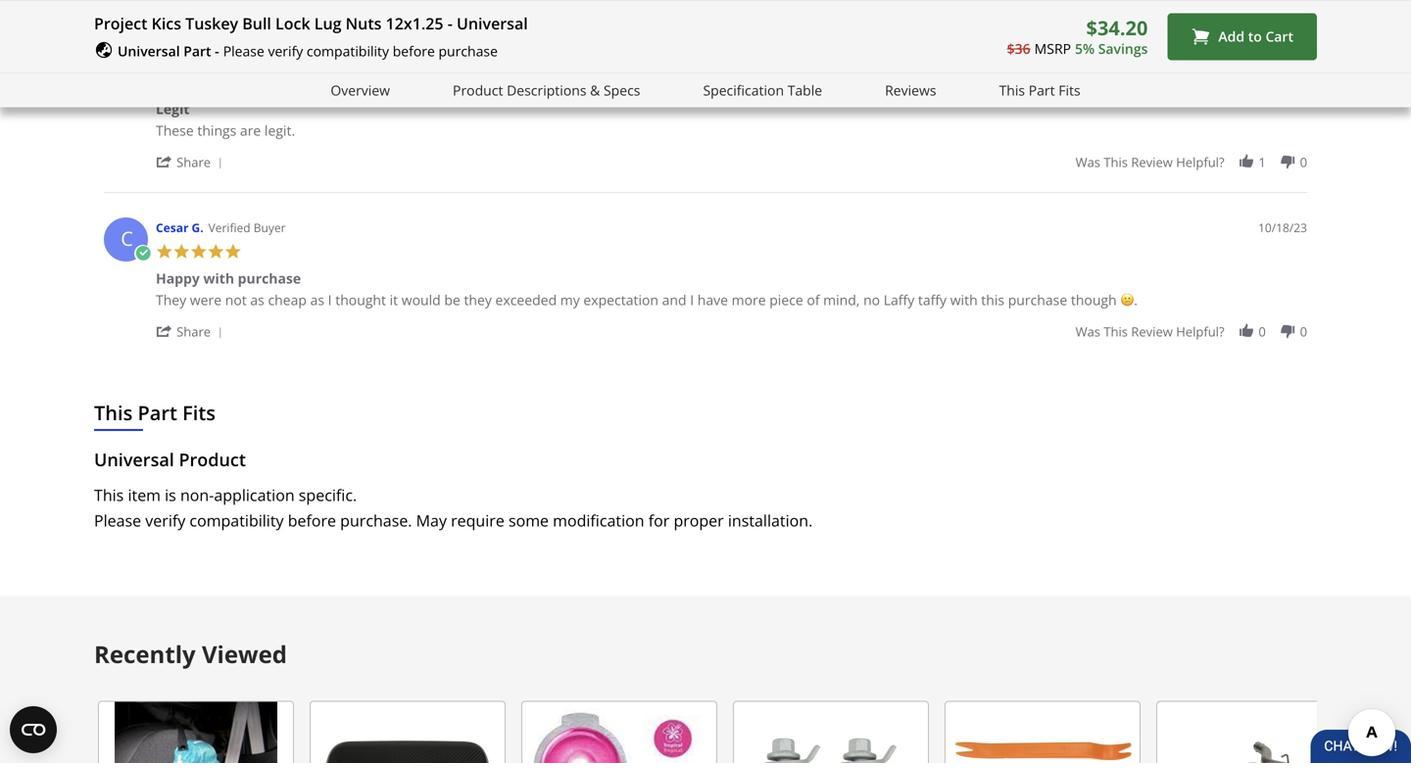 Task type: describe. For each thing, give the bounding box(es) containing it.
would
[[402, 291, 441, 309]]

1 vertical spatial purchase
[[238, 269, 301, 288]]

some
[[509, 510, 549, 531]]

project
[[94, 13, 147, 34]]

tab panel containing a
[[94, 38, 1317, 362]]

legit heading
[[156, 99, 190, 122]]

0 vertical spatial verify
[[268, 42, 303, 60]]

share button for with
[[156, 322, 230, 341]]

universal for universal product
[[94, 448, 174, 472]]

for
[[648, 510, 670, 531]]

$34.20 $36 msrp 5% savings
[[1007, 14, 1148, 58]]

specification table link
[[703, 79, 822, 101]]

a
[[121, 55, 133, 82]]

nuts
[[346, 13, 382, 34]]

0 vertical spatial universal
[[457, 13, 528, 34]]

review date 10/18/23 element
[[1258, 220, 1307, 236]]

and
[[662, 291, 687, 309]]

seperator image
[[214, 158, 226, 170]]

this for happy with purchase they were not as cheap as i thought it would be they exceeded my expectation and i have more piece of mind, no laffy taffy with this purchase though 😕.
[[1104, 323, 1128, 341]]

are
[[240, 121, 261, 140]]

these
[[156, 121, 194, 140]]

recently viewed
[[94, 638, 287, 670]]

this inside "this item is non-application specific. please verify compatibility before purchase. may require some modification for proper installation."
[[94, 485, 124, 506]]

it
[[390, 291, 398, 309]]

is
[[165, 485, 176, 506]]

was this review helpful? for legit these things are legit.
[[1076, 153, 1225, 171]]

1 horizontal spatial purchase
[[439, 42, 498, 60]]

please inside "this item is non-application specific. please verify compatibility before purchase. may require some modification for proper installation."
[[94, 510, 141, 531]]

exceeded
[[495, 291, 557, 309]]

1 horizontal spatial with
[[950, 291, 978, 309]]

2 star image from the left
[[190, 243, 207, 260]]

descriptions
[[507, 81, 587, 99]]

1 vertical spatial part
[[1029, 81, 1055, 99]]

add to cart button
[[1168, 13, 1317, 60]]

0 for they were not as cheap as i thought it would be they exceeded my expectation and i have more piece of mind, no laffy taffy with this purchase though 😕.
[[1300, 323, 1307, 341]]

review for legit these things are legit.
[[1131, 153, 1173, 171]]

c
[[121, 225, 133, 252]]

no
[[863, 291, 880, 309]]

2 star image from the left
[[207, 243, 224, 260]]

review date 09/11/17 element
[[1258, 50, 1307, 67]]

proper
[[674, 510, 724, 531]]

to
[[1248, 27, 1262, 46]]

1 horizontal spatial compatibility
[[307, 42, 389, 60]]

purchase.
[[340, 510, 412, 531]]

share for these
[[177, 153, 211, 171]]

buyer
[[254, 220, 286, 236]]

have
[[698, 291, 728, 309]]

09/11/17
[[1258, 50, 1307, 66]]

vote up review by anonymous on 11 sep 2017 image
[[1238, 153, 1255, 171]]

anonymous
[[156, 50, 226, 66]]

of
[[807, 291, 820, 309]]

savings
[[1098, 39, 1148, 58]]

0 horizontal spatial this part fits
[[94, 399, 216, 426]]

item
[[128, 485, 161, 506]]

1 as from the left
[[250, 291, 264, 309]]

verified
[[208, 220, 250, 236]]

this for legit these things are legit.
[[1104, 153, 1128, 171]]

1 horizontal spatial fits
[[1059, 81, 1081, 99]]

expectation
[[583, 291, 659, 309]]

thought
[[335, 291, 386, 309]]

add to cart
[[1219, 27, 1294, 46]]

0 horizontal spatial part
[[138, 399, 177, 426]]

cesar
[[156, 220, 189, 236]]

more
[[732, 291, 766, 309]]

specific.
[[299, 485, 357, 506]]

&
[[590, 81, 600, 99]]

helpful? for these things are legit.
[[1176, 153, 1225, 171]]

0 vertical spatial this
[[999, 81, 1025, 99]]

reviews link
[[885, 79, 936, 101]]

5%
[[1075, 39, 1095, 58]]

lock
[[275, 13, 310, 34]]

share image
[[156, 323, 173, 340]]

this inside happy with purchase they were not as cheap as i thought it would be they exceeded my expectation and i have more piece of mind, no laffy taffy with this purchase though 😕.
[[981, 291, 1005, 309]]

verified buyer heading
[[208, 220, 286, 236]]

open widget image
[[10, 707, 57, 754]]

was for these things are legit.
[[1076, 153, 1101, 171]]

product descriptions & specs
[[453, 81, 640, 99]]

tuskey
[[185, 13, 238, 34]]

1
[[1259, 153, 1266, 171]]

0 vertical spatial with
[[203, 269, 234, 288]]

2 i from the left
[[690, 291, 694, 309]]

they
[[464, 291, 492, 309]]

cesar g. verified buyer
[[156, 220, 286, 236]]

laffy
[[884, 291, 915, 309]]

overview
[[331, 81, 390, 99]]

10/18/23
[[1258, 220, 1307, 236]]



Task type: locate. For each thing, give the bounding box(es) containing it.
2 was from the top
[[1076, 323, 1101, 341]]

was this review helpful?
[[1076, 153, 1225, 171], [1076, 323, 1225, 341]]

this up universal product on the bottom of page
[[94, 399, 133, 426]]

0 horizontal spatial -
[[215, 42, 219, 60]]

legit
[[156, 99, 190, 118]]

2 group from the top
[[1076, 323, 1307, 341]]

1 share from the top
[[177, 153, 211, 171]]

1 group from the top
[[1076, 153, 1307, 171]]

reviews
[[885, 81, 936, 99]]

1 helpful? from the top
[[1176, 153, 1225, 171]]

share for with
[[177, 323, 211, 341]]

universal
[[457, 13, 528, 34], [118, 42, 180, 60], [94, 448, 174, 472]]

this left item
[[94, 485, 124, 506]]

0 horizontal spatial as
[[250, 291, 264, 309]]

table
[[788, 81, 822, 99]]

3 star image from the left
[[224, 243, 242, 260]]

1 vertical spatial helpful?
[[1176, 323, 1225, 341]]

0 vertical spatial product
[[453, 81, 503, 99]]

1 vertical spatial was this review helpful?
[[1076, 323, 1225, 341]]

star image down cesar
[[173, 243, 190, 260]]

fits down 5%
[[1059, 81, 1081, 99]]

i left thought
[[328, 291, 332, 309]]

0 horizontal spatial with
[[203, 269, 234, 288]]

this
[[999, 81, 1025, 99], [94, 399, 133, 426], [94, 485, 124, 506]]

product left descriptions
[[453, 81, 503, 99]]

star image
[[173, 243, 190, 260], [190, 243, 207, 260], [224, 243, 242, 260]]

please down bull
[[223, 42, 264, 60]]

installation.
[[728, 510, 813, 531]]

1 was from the top
[[1076, 153, 1101, 171]]

2 vertical spatial purchase
[[1008, 291, 1067, 309]]

1 star image from the left
[[156, 243, 173, 260]]

i
[[328, 291, 332, 309], [690, 291, 694, 309]]

verify down lock
[[268, 42, 303, 60]]

0 right vote up review by cesar g. on 18 oct 2023 icon
[[1259, 323, 1266, 341]]

my
[[560, 291, 580, 309]]

taffy
[[918, 291, 947, 309]]

kics
[[152, 13, 181, 34]]

compatibility
[[307, 42, 389, 60], [190, 510, 284, 531]]

star image down g.
[[190, 243, 207, 260]]

1 was this review helpful? from the top
[[1076, 153, 1225, 171]]

was down this part fits link
[[1076, 153, 1101, 171]]

this down $36
[[999, 81, 1025, 99]]

0 right vote down review by cesar g. on 18 oct 2023 icon
[[1300, 323, 1307, 341]]

with right "taffy"
[[950, 291, 978, 309]]

share button
[[156, 152, 230, 171], [156, 322, 230, 341]]

before down specific.
[[288, 510, 336, 531]]

1 review from the top
[[1131, 153, 1173, 171]]

1 horizontal spatial star image
[[207, 243, 224, 260]]

universal right the 12x1.25
[[457, 13, 528, 34]]

add
[[1219, 27, 1245, 46]]

universal down kics
[[118, 42, 180, 60]]

this part fits
[[999, 81, 1081, 99], [94, 399, 216, 426]]

review down the 😕.
[[1131, 323, 1173, 341]]

verify inside "this item is non-application specific. please verify compatibility before purchase. may require some modification for proper installation."
[[145, 510, 185, 531]]

0 horizontal spatial before
[[288, 510, 336, 531]]

0 vertical spatial was
[[1076, 153, 1101, 171]]

require
[[451, 510, 504, 531]]

2 as from the left
[[310, 291, 324, 309]]

msrp
[[1035, 39, 1071, 58]]

part up universal product on the bottom of page
[[138, 399, 177, 426]]

share
[[177, 153, 211, 171], [177, 323, 211, 341]]

was this review helpful? down the 😕.
[[1076, 323, 1225, 341]]

universal for universal part - please verify compatibility before purchase
[[118, 42, 180, 60]]

not
[[225, 291, 247, 309]]

share button for these
[[156, 152, 230, 171]]

😕.
[[1120, 291, 1138, 309]]

vote up review by cesar g. on 18 oct 2023 image
[[1238, 323, 1255, 340]]

0 vertical spatial this
[[1104, 153, 1128, 171]]

1 vertical spatial please
[[94, 510, 141, 531]]

verify down is on the left bottom of page
[[145, 510, 185, 531]]

as right cheap
[[310, 291, 324, 309]]

tab panel
[[94, 38, 1317, 362]]

was down 'though'
[[1076, 323, 1101, 341]]

universal up item
[[94, 448, 174, 472]]

0 vertical spatial helpful?
[[1176, 153, 1225, 171]]

modification
[[553, 510, 644, 531]]

specs
[[604, 81, 640, 99]]

share button down these
[[156, 152, 230, 171]]

0 horizontal spatial verify
[[145, 510, 185, 531]]

was this review helpful? for happy with purchase they were not as cheap as i thought it would be they exceeded my expectation and i have more piece of mind, no laffy taffy with this purchase though 😕.
[[1076, 323, 1225, 341]]

happy
[[156, 269, 200, 288]]

compatibility inside "this item is non-application specific. please verify compatibility before purchase. may require some modification for proper installation."
[[190, 510, 284, 531]]

1 vertical spatial was
[[1076, 323, 1101, 341]]

please down item
[[94, 510, 141, 531]]

were
[[190, 291, 222, 309]]

1 vertical spatial this part fits
[[94, 399, 216, 426]]

purchase down the 12x1.25
[[439, 42, 498, 60]]

0 horizontal spatial compatibility
[[190, 510, 284, 531]]

was this review helpful? left vote up review by anonymous on 11 sep 2017 icon
[[1076, 153, 1225, 171]]

purchase
[[439, 42, 498, 60], [238, 269, 301, 288], [1008, 291, 1067, 309]]

2 review from the top
[[1131, 323, 1173, 341]]

0 vertical spatial part
[[183, 42, 211, 60]]

part
[[183, 42, 211, 60], [1029, 81, 1055, 99], [138, 399, 177, 426]]

compatibility down nuts
[[307, 42, 389, 60]]

with up were
[[203, 269, 234, 288]]

recently
[[94, 638, 196, 670]]

helpful? left vote up review by anonymous on 11 sep 2017 icon
[[1176, 153, 1225, 171]]

they
[[156, 291, 186, 309]]

1 horizontal spatial -
[[448, 13, 453, 34]]

1 vertical spatial this
[[981, 291, 1005, 309]]

purchase left 'though'
[[1008, 291, 1067, 309]]

1 vertical spatial share button
[[156, 322, 230, 341]]

circle checkmark image
[[134, 245, 151, 262]]

0 vertical spatial -
[[448, 13, 453, 34]]

star image down verified
[[224, 243, 242, 260]]

2 horizontal spatial purchase
[[1008, 291, 1067, 309]]

1 horizontal spatial part
[[183, 42, 211, 60]]

0 vertical spatial review
[[1131, 153, 1173, 171]]

2 helpful? from the top
[[1176, 323, 1225, 341]]

0 horizontal spatial i
[[328, 291, 332, 309]]

1 vertical spatial this
[[94, 399, 133, 426]]

fits
[[1059, 81, 1081, 99], [182, 399, 216, 426]]

was for they were not as cheap as i thought it would be they exceeded my expectation and i have more piece of mind, no laffy taffy with this purchase though 😕.
[[1076, 323, 1101, 341]]

cheap
[[268, 291, 307, 309]]

vote down review by cesar g. on 18 oct 2023 image
[[1279, 323, 1296, 340]]

1 vertical spatial share
[[177, 323, 211, 341]]

non-
[[180, 485, 214, 506]]

verify
[[268, 42, 303, 60], [145, 510, 185, 531]]

0 vertical spatial please
[[223, 42, 264, 60]]

i right and
[[690, 291, 694, 309]]

share button down were
[[156, 322, 230, 341]]

review left vote up review by anonymous on 11 sep 2017 icon
[[1131, 153, 1173, 171]]

group for legit these things are legit.
[[1076, 153, 1307, 171]]

star image right 'circle checkmark' icon
[[156, 243, 173, 260]]

helpful? for they were not as cheap as i thought it would be they exceeded my expectation and i have more piece of mind, no laffy taffy with this purchase though 😕.
[[1176, 323, 1225, 341]]

1 horizontal spatial product
[[453, 81, 503, 99]]

mind,
[[823, 291, 860, 309]]

$36
[[1007, 39, 1031, 58]]

0 right the vote down review by anonymous on 11 sep 2017 icon
[[1300, 153, 1307, 171]]

1 vertical spatial compatibility
[[190, 510, 284, 531]]

universal product
[[94, 448, 246, 472]]

1 vertical spatial product
[[179, 448, 246, 472]]

star image down cesar g. verified buyer
[[207, 243, 224, 260]]

fits up universal product on the bottom of page
[[182, 399, 216, 426]]

0 horizontal spatial please
[[94, 510, 141, 531]]

1 horizontal spatial this part fits
[[999, 81, 1081, 99]]

legit.
[[265, 121, 295, 140]]

0 horizontal spatial purchase
[[238, 269, 301, 288]]

as
[[250, 291, 264, 309], [310, 291, 324, 309]]

as right not
[[250, 291, 264, 309]]

0 for these things are legit.
[[1300, 153, 1307, 171]]

2 vertical spatial this
[[94, 485, 124, 506]]

1 horizontal spatial please
[[223, 42, 264, 60]]

before inside "this item is non-application specific. please verify compatibility before purchase. may require some modification for proper installation."
[[288, 510, 336, 531]]

1 vertical spatial universal
[[118, 42, 180, 60]]

1 horizontal spatial verify
[[268, 42, 303, 60]]

happy with purchase they were not as cheap as i thought it would be they exceeded my expectation and i have more piece of mind, no laffy taffy with this purchase though 😕.
[[156, 269, 1138, 309]]

though
[[1071, 291, 1117, 309]]

1 vertical spatial group
[[1076, 323, 1307, 341]]

0 vertical spatial this part fits
[[999, 81, 1081, 99]]

1 vertical spatial before
[[288, 510, 336, 531]]

1 vertical spatial -
[[215, 42, 219, 60]]

group for happy with purchase they were not as cheap as i thought it would be they exceeded my expectation and i have more piece of mind, no laffy taffy with this purchase though 😕.
[[1076, 323, 1307, 341]]

1 vertical spatial with
[[950, 291, 978, 309]]

part down tuskey
[[183, 42, 211, 60]]

product descriptions & specs link
[[453, 79, 640, 101]]

0 horizontal spatial product
[[179, 448, 246, 472]]

2 vertical spatial this
[[1104, 323, 1128, 341]]

universal part - please verify compatibility before purchase
[[118, 42, 498, 60]]

this part fits down "msrp"
[[999, 81, 1081, 99]]

helpful? left vote up review by cesar g. on 18 oct 2023 icon
[[1176, 323, 1225, 341]]

part down "msrp"
[[1029, 81, 1055, 99]]

2 vertical spatial universal
[[94, 448, 174, 472]]

share left seperator icon
[[177, 323, 211, 341]]

product
[[453, 81, 503, 99], [179, 448, 246, 472]]

legit these things are legit.
[[156, 99, 295, 140]]

application
[[214, 485, 295, 506]]

share left seperator image
[[177, 153, 211, 171]]

0 vertical spatial share
[[177, 153, 211, 171]]

12x1.25
[[386, 13, 443, 34]]

0 vertical spatial compatibility
[[307, 42, 389, 60]]

this item is non-application specific. please verify compatibility before purchase. may require some modification for proper installation.
[[94, 485, 813, 531]]

0 vertical spatial group
[[1076, 153, 1307, 171]]

-
[[448, 13, 453, 34], [215, 42, 219, 60]]

things
[[197, 121, 236, 140]]

piece
[[770, 291, 803, 309]]

0 vertical spatial fits
[[1059, 81, 1081, 99]]

before
[[393, 42, 435, 60], [288, 510, 336, 531]]

viewed
[[202, 638, 287, 670]]

g.
[[192, 220, 203, 236]]

seperator image
[[214, 327, 226, 339]]

bull
[[242, 13, 271, 34]]

1 vertical spatial verify
[[145, 510, 185, 531]]

- right the 12x1.25
[[448, 13, 453, 34]]

happy with purchase heading
[[156, 269, 301, 292]]

review for happy with purchase they were not as cheap as i thought it would be they exceeded my expectation and i have more piece of mind, no laffy taffy with this purchase though 😕.
[[1131, 323, 1173, 341]]

1 horizontal spatial before
[[393, 42, 435, 60]]

0 horizontal spatial fits
[[182, 399, 216, 426]]

1 vertical spatial review
[[1131, 323, 1173, 341]]

1 vertical spatial fits
[[182, 399, 216, 426]]

compatibility down the application
[[190, 510, 284, 531]]

product up non-
[[179, 448, 246, 472]]

overview link
[[331, 79, 390, 101]]

specification
[[703, 81, 784, 99]]

0 vertical spatial before
[[393, 42, 435, 60]]

vote down review by anonymous on 11 sep 2017 image
[[1279, 153, 1296, 171]]

2 share from the top
[[177, 323, 211, 341]]

0
[[1300, 153, 1307, 171], [1259, 323, 1266, 341], [1300, 323, 1307, 341]]

$34.20
[[1086, 14, 1148, 41]]

specification table
[[703, 81, 822, 99]]

2 share button from the top
[[156, 322, 230, 341]]

before down the 12x1.25
[[393, 42, 435, 60]]

this part fits link
[[999, 79, 1081, 101]]

0 horizontal spatial star image
[[156, 243, 173, 260]]

2 was this review helpful? from the top
[[1076, 323, 1225, 341]]

may
[[416, 510, 447, 531]]

please
[[223, 42, 264, 60], [94, 510, 141, 531]]

project kics tuskey bull lock lug nuts 12x1.25 - universal
[[94, 13, 528, 34]]

lug
[[314, 13, 342, 34]]

1 horizontal spatial i
[[690, 291, 694, 309]]

cart
[[1266, 27, 1294, 46]]

1 share button from the top
[[156, 152, 230, 171]]

- down tuskey
[[215, 42, 219, 60]]

1 horizontal spatial as
[[310, 291, 324, 309]]

2 horizontal spatial part
[[1029, 81, 1055, 99]]

star image
[[156, 243, 173, 260], [207, 243, 224, 260]]

this part fits up universal product on the bottom of page
[[94, 399, 216, 426]]

share image
[[156, 153, 173, 171]]

purchase up cheap
[[238, 269, 301, 288]]

helpful?
[[1176, 153, 1225, 171], [1176, 323, 1225, 341]]

1 star image from the left
[[173, 243, 190, 260]]

product inside 'link'
[[453, 81, 503, 99]]

group
[[1076, 153, 1307, 171], [1076, 323, 1307, 341]]

0 vertical spatial was this review helpful?
[[1076, 153, 1225, 171]]

2 vertical spatial part
[[138, 399, 177, 426]]

be
[[444, 291, 460, 309]]

0 vertical spatial share button
[[156, 152, 230, 171]]

1 i from the left
[[328, 291, 332, 309]]

0 vertical spatial purchase
[[439, 42, 498, 60]]



Task type: vqa. For each thing, say whether or not it's contained in the screenshot.
the topmost VERIFY
yes



